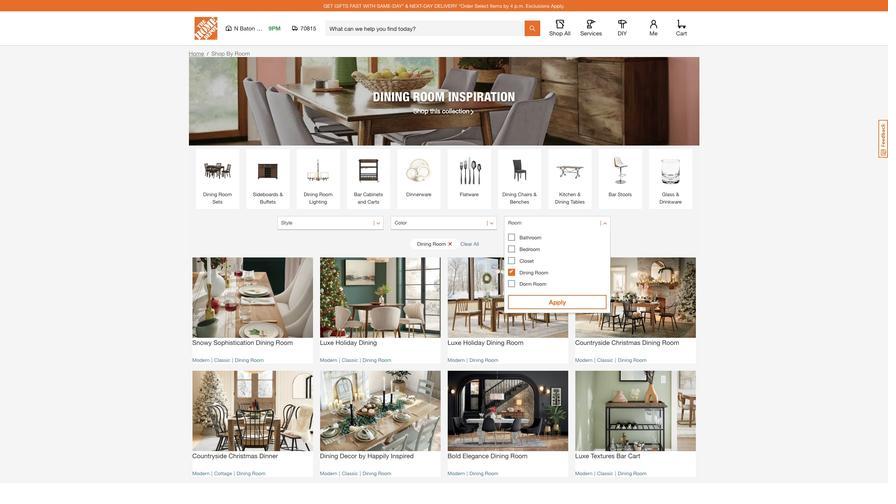Task type: locate. For each thing, give the bounding box(es) containing it.
services
[[581, 30, 602, 37]]

0 horizontal spatial christmas
[[229, 453, 258, 460]]

apply
[[549, 299, 566, 307]]

1 vertical spatial cart
[[629, 453, 641, 460]]

modern | classic | dining room down sophistication at bottom
[[192, 358, 264, 364]]

classic link down sophistication at bottom
[[214, 358, 231, 364]]

1 vertical spatial all
[[474, 241, 479, 247]]

bar cabinets and carts image
[[351, 153, 387, 189]]

& right glass
[[676, 192, 680, 198]]

classic down textures
[[598, 471, 614, 477]]

countryside
[[576, 339, 610, 347], [192, 453, 227, 460]]

by left 4 on the top of page
[[504, 3, 509, 9]]

0 vertical spatial countryside
[[576, 339, 610, 347]]

snowy sophistication dining room
[[192, 339, 293, 347]]

0 horizontal spatial luxe
[[320, 339, 334, 347]]

modern | classic | dining room down luxe holiday dining
[[320, 358, 392, 364]]

dinnerware image
[[401, 153, 437, 189]]

dining room link down the dining decor by happily inspired link
[[363, 471, 392, 477]]

modern link for bold elegance dining room
[[448, 471, 465, 477]]

1 horizontal spatial luxe
[[448, 339, 462, 347]]

sophistication
[[214, 339, 254, 347]]

classic down countryside christmas dining room
[[598, 358, 614, 364]]

classic link down countryside christmas dining room
[[598, 358, 614, 364]]

room inside dining room lighting
[[319, 192, 333, 198]]

1 vertical spatial modern | dining room
[[448, 471, 499, 477]]

flatware
[[460, 192, 479, 198]]

luxe textures bar cart
[[576, 453, 641, 460]]

1 horizontal spatial christmas
[[612, 339, 641, 347]]

by
[[504, 3, 509, 9], [359, 453, 366, 460]]

1 vertical spatial christmas
[[229, 453, 258, 460]]

dining room link for snowy sophistication dining room
[[235, 358, 264, 364]]

shop down apply.
[[550, 30, 563, 37]]

1 horizontal spatial all
[[565, 30, 571, 37]]

dining room link down countryside christmas dining room link
[[618, 358, 647, 364]]

0 vertical spatial dining room
[[418, 241, 446, 247]]

diy button
[[611, 20, 634, 37]]

dining room link down bold elegance dining room
[[470, 471, 499, 477]]

0 horizontal spatial all
[[474, 241, 479, 247]]

bar right textures
[[617, 453, 627, 460]]

stretchy image image for bold elegance dining room
[[448, 371, 569, 452]]

luxe inside "link"
[[576, 453, 589, 460]]

1 vertical spatial shop
[[212, 50, 225, 57]]

dining room link down luxe holiday dining link
[[363, 358, 392, 364]]

dining room link down snowy sophistication dining room link
[[235, 358, 264, 364]]

bar left stools on the top right
[[609, 192, 617, 198]]

dining inside dining chairs & benches
[[503, 192, 517, 198]]

christmas for dinner
[[229, 453, 258, 460]]

& inside the sideboards & buffets
[[280, 192, 283, 198]]

countryside inside 'link'
[[192, 453, 227, 460]]

drinkware
[[660, 199, 682, 205]]

all inside button
[[565, 30, 571, 37]]

christmas inside 'link'
[[229, 453, 258, 460]]

by
[[227, 50, 233, 57]]

countryside christmas dining room
[[576, 339, 680, 347]]

shop this collection
[[414, 107, 470, 115]]

0 horizontal spatial countryside
[[192, 453, 227, 460]]

sets
[[213, 199, 223, 205]]

1 horizontal spatial dining room
[[520, 270, 549, 276]]

next-
[[410, 3, 424, 9]]

clear
[[461, 241, 473, 247]]

classic down decor
[[342, 471, 358, 477]]

classic link down luxe holiday dining
[[342, 358, 358, 364]]

1 vertical spatial dining room
[[520, 270, 549, 276]]

0 horizontal spatial dining room
[[418, 241, 446, 247]]

dining decor by happily inspired
[[320, 453, 414, 460]]

0 vertical spatial christmas
[[612, 339, 641, 347]]

holiday inside luxe holiday dining room 'link'
[[464, 339, 485, 347]]

modern | dining room down elegance at the bottom of page
[[448, 471, 499, 477]]

countryside christmas dinner
[[192, 453, 278, 460]]

bar
[[354, 192, 362, 198], [609, 192, 617, 198], [617, 453, 627, 460]]

modern link for dining decor by happily inspired
[[320, 471, 337, 477]]

/
[[207, 51, 209, 57]]

2 holiday from the left
[[464, 339, 485, 347]]

& inside kitchen & dining tables
[[578, 192, 581, 198]]

modern | classic | dining room down luxe textures bar cart
[[576, 471, 647, 477]]

classic link down decor
[[342, 471, 358, 477]]

luxe inside 'link'
[[448, 339, 462, 347]]

*order
[[459, 3, 474, 9]]

countryside christmas dinner link
[[192, 452, 313, 467]]

dining chairs & benches link
[[502, 153, 538, 206]]

2 horizontal spatial shop
[[550, 30, 563, 37]]

dining room link
[[235, 358, 264, 364], [363, 358, 392, 364], [470, 358, 499, 364], [618, 358, 647, 364], [237, 471, 266, 477], [363, 471, 392, 477], [470, 471, 499, 477], [618, 471, 647, 477]]

modern link for countryside christmas dining room
[[576, 358, 593, 364]]

bar up and
[[354, 192, 362, 198]]

snowy sophistication dining room link
[[192, 338, 313, 353]]

dining room lighting image
[[300, 153, 337, 189]]

& inside glass & drinkware
[[676, 192, 680, 198]]

items
[[490, 3, 502, 9]]

dining room inside button
[[418, 241, 446, 247]]

luxe textures bar cart link
[[576, 452, 696, 467]]

1 modern | dining room from the top
[[448, 358, 499, 364]]

classic link for holiday
[[342, 358, 358, 364]]

& right sideboards
[[280, 192, 283, 198]]

christmas for dining
[[612, 339, 641, 347]]

style button
[[278, 216, 384, 231]]

& up tables
[[578, 192, 581, 198]]

kitchen & dining tables link
[[552, 153, 588, 206]]

luxe for luxe holiday dining
[[320, 339, 334, 347]]

home link
[[189, 50, 204, 57]]

cart inside "link"
[[629, 453, 641, 460]]

collection
[[442, 107, 470, 115]]

shop for shop this collection
[[414, 107, 429, 115]]

0 vertical spatial modern | dining room
[[448, 358, 499, 364]]

classic link down textures
[[598, 471, 614, 477]]

0 vertical spatial cart
[[677, 30, 687, 37]]

services button
[[580, 20, 603, 37]]

dining room
[[418, 241, 446, 247], [520, 270, 549, 276]]

dining room link down luxe textures bar cart "link"
[[618, 471, 647, 477]]

classic for holiday
[[342, 358, 358, 364]]

1 horizontal spatial holiday
[[464, 339, 485, 347]]

holiday
[[336, 339, 357, 347], [464, 339, 485, 347]]

all for clear all
[[474, 241, 479, 247]]

all right clear
[[474, 241, 479, 247]]

all left services
[[565, 30, 571, 37]]

shop inside 'link'
[[414, 107, 429, 115]]

dining inside dining room sets
[[203, 192, 217, 198]]

classic
[[214, 358, 231, 364], [342, 358, 358, 364], [598, 358, 614, 364], [342, 471, 358, 477], [598, 471, 614, 477]]

dining room down color button
[[418, 241, 446, 247]]

room inside luxe holiday dining room 'link'
[[507, 339, 524, 347]]

2 vertical spatial shop
[[414, 107, 429, 115]]

textures
[[591, 453, 615, 460]]

dining room link down countryside christmas dinner 'link'
[[237, 471, 266, 477]]

modern for luxe textures bar cart
[[576, 471, 593, 477]]

cart right textures
[[629, 453, 641, 460]]

snowy
[[192, 339, 212, 347]]

countryside for countryside christmas dinner
[[192, 453, 227, 460]]

by right decor
[[359, 453, 366, 460]]

0 vertical spatial shop
[[550, 30, 563, 37]]

1 horizontal spatial shop
[[414, 107, 429, 115]]

stretchy image image
[[192, 258, 313, 338], [320, 258, 441, 338], [448, 258, 569, 338], [576, 258, 696, 338], [192, 371, 313, 452], [320, 371, 441, 452], [448, 371, 569, 452], [576, 371, 696, 452]]

0 vertical spatial all
[[565, 30, 571, 37]]

and
[[358, 199, 366, 205]]

1 horizontal spatial cart
[[677, 30, 687, 37]]

bar for bar cabinets and carts
[[354, 192, 362, 198]]

modern | dining room down luxe holiday dining room
[[448, 358, 499, 364]]

dining room sets image
[[200, 153, 236, 189]]

modern | classic | dining room down countryside christmas dining room
[[576, 358, 647, 364]]

modern link for luxe textures bar cart
[[576, 471, 593, 477]]

classic for decor
[[342, 471, 358, 477]]

dining inside button
[[418, 241, 432, 247]]

dining room button
[[410, 239, 460, 250]]

inspired
[[391, 453, 414, 460]]

modern for snowy sophistication dining room
[[192, 358, 210, 364]]

dining chairs & benches image
[[502, 153, 538, 189]]

glass & drinkware link
[[653, 153, 689, 206]]

2 modern | dining room from the top
[[448, 471, 499, 477]]

luxe
[[320, 339, 334, 347], [448, 339, 462, 347], [576, 453, 589, 460]]

room inside snowy sophistication dining room link
[[276, 339, 293, 347]]

day*
[[393, 3, 404, 9]]

get gifts fast with same-day* & next-day delivery *order select items by 4 p.m. exclusions apply.
[[324, 3, 565, 9]]

1 vertical spatial by
[[359, 453, 366, 460]]

classic down luxe holiday dining
[[342, 358, 358, 364]]

modern | classic | dining room
[[192, 358, 264, 364], [320, 358, 392, 364], [576, 358, 647, 364], [320, 471, 392, 477], [576, 471, 647, 477]]

cart right me
[[677, 30, 687, 37]]

sideboards & buffets image
[[250, 153, 286, 189]]

classic down sophistication at bottom
[[214, 358, 231, 364]]

1 vertical spatial countryside
[[192, 453, 227, 460]]

shop inside button
[[550, 30, 563, 37]]

benches
[[510, 199, 530, 205]]

apply button
[[509, 296, 607, 310]]

bold elegance dining room
[[448, 453, 528, 460]]

bar inside the bar cabinets and carts
[[354, 192, 362, 198]]

stretchy image image for luxe textures bar cart
[[576, 371, 696, 452]]

shop right /
[[212, 50, 225, 57]]

& for kitchen & dining tables
[[578, 192, 581, 198]]

stools
[[618, 192, 632, 198]]

classic link for sophistication
[[214, 358, 231, 364]]

all inside button
[[474, 241, 479, 247]]

shop
[[550, 30, 563, 37], [212, 50, 225, 57], [414, 107, 429, 115]]

dinnerware link
[[401, 153, 437, 198]]

get
[[324, 3, 333, 9]]

1 horizontal spatial by
[[504, 3, 509, 9]]

dorm room
[[520, 281, 547, 288]]

carts
[[368, 199, 380, 205]]

dining room link for countryside christmas dining room
[[618, 358, 647, 364]]

room inside dining room sets
[[219, 192, 232, 198]]

buffets
[[260, 199, 276, 205]]

room
[[235, 50, 250, 57], [413, 89, 445, 104], [219, 192, 232, 198], [319, 192, 333, 198], [509, 220, 522, 226], [433, 241, 446, 247], [535, 270, 549, 276], [534, 281, 547, 288], [276, 339, 293, 347], [507, 339, 524, 347], [663, 339, 680, 347], [251, 358, 264, 364], [378, 358, 392, 364], [485, 358, 499, 364], [634, 358, 647, 364], [511, 453, 528, 460], [252, 471, 266, 477], [378, 471, 392, 477], [485, 471, 499, 477], [634, 471, 647, 477]]

modern | classic | dining room down decor
[[320, 471, 392, 477]]

1 horizontal spatial countryside
[[576, 339, 610, 347]]

holiday inside luxe holiday dining link
[[336, 339, 357, 347]]

dining decor by happily inspired link
[[320, 452, 441, 467]]

cottage
[[214, 471, 232, 477]]

me button
[[643, 20, 665, 37]]

dining room up dorm room
[[520, 270, 549, 276]]

modern link for snowy sophistication dining room
[[192, 358, 210, 364]]

bar stools
[[609, 192, 632, 198]]

0 horizontal spatial shop
[[212, 50, 225, 57]]

cart
[[677, 30, 687, 37], [629, 453, 641, 460]]

modern | classic | dining room for decor
[[320, 471, 392, 477]]

What can we help you find today? search field
[[330, 21, 525, 36]]

classic link for christmas
[[598, 358, 614, 364]]

1 holiday from the left
[[336, 339, 357, 347]]

& right chairs
[[534, 192, 537, 198]]

luxe for luxe textures bar cart
[[576, 453, 589, 460]]

0 horizontal spatial cart
[[629, 453, 641, 460]]

shop left this
[[414, 107, 429, 115]]

modern link for luxe holiday dining
[[320, 358, 337, 364]]

luxe holiday dining room
[[448, 339, 524, 347]]

classic link
[[214, 358, 231, 364], [342, 358, 358, 364], [598, 358, 614, 364], [342, 471, 358, 477], [598, 471, 614, 477]]

0 horizontal spatial holiday
[[336, 339, 357, 347]]

color
[[395, 220, 407, 226]]

non lazy image image
[[189, 57, 700, 146]]

2 horizontal spatial luxe
[[576, 453, 589, 460]]

shop this collection link
[[414, 106, 475, 116]]

style
[[282, 220, 293, 226]]

bar for bar stools
[[609, 192, 617, 198]]



Task type: describe. For each thing, give the bounding box(es) containing it.
room inside bold elegance dining room link
[[511, 453, 528, 460]]

stretchy image image for countryside christmas dining room
[[576, 258, 696, 338]]

bathroom
[[520, 235, 542, 241]]

color button
[[391, 216, 498, 231]]

modern for countryside christmas dinner
[[192, 471, 210, 477]]

dining room lighting link
[[300, 153, 337, 206]]

& inside dining chairs & benches
[[534, 192, 537, 198]]

kitchen & dining tables
[[556, 192, 585, 205]]

same-
[[377, 3, 393, 9]]

dining room link for luxe textures bar cart
[[618, 471, 647, 477]]

stretchy image image for luxe holiday dining room
[[448, 258, 569, 338]]

flatware image
[[451, 153, 488, 189]]

modern | classic | dining room for sophistication
[[192, 358, 264, 364]]

dinnerware
[[407, 192, 432, 198]]

clear all button
[[461, 238, 479, 251]]

& for glass & drinkware
[[676, 192, 680, 198]]

chairs
[[518, 192, 533, 198]]

holiday for luxe holiday dining room
[[464, 339, 485, 347]]

decor
[[340, 453, 357, 460]]

day
[[424, 3, 433, 9]]

bold elegance dining room link
[[448, 452, 569, 467]]

n
[[234, 25, 238, 32]]

dorm
[[520, 281, 532, 288]]

clear all
[[461, 241, 479, 247]]

delivery
[[435, 3, 458, 9]]

the home depot logo image
[[195, 17, 217, 40]]

bar stools link
[[603, 153, 639, 198]]

home / shop by room
[[189, 50, 250, 57]]

classic link for decor
[[342, 471, 358, 477]]

room inside dining room button
[[433, 241, 446, 247]]

exclusions
[[526, 3, 550, 9]]

sideboards & buffets link
[[250, 153, 286, 206]]

dining chairs & benches
[[503, 192, 537, 205]]

this
[[430, 107, 441, 115]]

with
[[363, 3, 376, 9]]

classic for sophistication
[[214, 358, 231, 364]]

dining inside dining room lighting
[[304, 192, 318, 198]]

lighting
[[310, 199, 327, 205]]

happily
[[368, 453, 389, 460]]

dining room link for dining decor by happily inspired
[[363, 471, 392, 477]]

dining room link down luxe holiday dining room
[[470, 358, 499, 364]]

dining room lighting
[[304, 192, 333, 205]]

4
[[511, 3, 513, 9]]

inspiration
[[448, 89, 516, 104]]

70815 button
[[292, 25, 317, 32]]

glass & drinkware
[[660, 192, 682, 205]]

bar cabinets and carts link
[[351, 153, 387, 206]]

shop for shop all
[[550, 30, 563, 37]]

bold
[[448, 453, 461, 460]]

cabinets
[[363, 192, 383, 198]]

dining room sets link
[[200, 153, 236, 206]]

gifts
[[335, 3, 349, 9]]

bar cabinets and carts
[[354, 192, 383, 205]]

closet
[[520, 258, 534, 264]]

stretchy image image for countryside christmas dinner
[[192, 371, 313, 452]]

modern for countryside christmas dining room
[[576, 358, 593, 364]]

shop all
[[550, 30, 571, 37]]

luxe holiday dining
[[320, 339, 377, 347]]

70815
[[301, 25, 316, 32]]

elegance
[[463, 453, 489, 460]]

dining room sets
[[203, 192, 232, 205]]

& for sideboards & buffets
[[280, 192, 283, 198]]

classic link for textures
[[598, 471, 614, 477]]

modern | dining room for elegance
[[448, 471, 499, 477]]

modern for dining decor by happily inspired
[[320, 471, 337, 477]]

classic for christmas
[[598, 358, 614, 364]]

modern | classic | dining room for christmas
[[576, 358, 647, 364]]

holiday for luxe holiday dining
[[336, 339, 357, 347]]

0 horizontal spatial by
[[359, 453, 366, 460]]

bar stools image
[[603, 153, 639, 189]]

countryside christmas dining room link
[[576, 338, 696, 353]]

stretchy image image for dining decor by happily inspired
[[320, 371, 441, 452]]

& right "day*"
[[405, 3, 409, 9]]

room inside countryside christmas dining room link
[[663, 339, 680, 347]]

sideboards & buffets
[[253, 192, 283, 205]]

shop all button
[[549, 20, 572, 37]]

modern | classic | dining room for textures
[[576, 471, 647, 477]]

me
[[650, 30, 658, 37]]

kitchen & dining tables image
[[552, 153, 588, 189]]

modern link for luxe holiday dining room
[[448, 358, 465, 364]]

glass
[[663, 192, 675, 198]]

stretchy image image for snowy sophistication dining room
[[192, 258, 313, 338]]

cart link
[[674, 20, 690, 37]]

baton
[[240, 25, 255, 32]]

dining room inspiration
[[373, 89, 516, 104]]

home
[[189, 50, 204, 57]]

luxe for luxe holiday dining room
[[448, 339, 462, 347]]

modern for luxe holiday dining
[[320, 358, 337, 364]]

n baton rouge
[[234, 25, 273, 32]]

p.m.
[[515, 3, 525, 9]]

cottage link
[[214, 471, 232, 477]]

glass & drinkware image
[[653, 153, 689, 189]]

modern link for countryside christmas dinner
[[192, 471, 210, 477]]

modern | classic | dining room for holiday
[[320, 358, 392, 364]]

classic for textures
[[598, 471, 614, 477]]

dining inside kitchen & dining tables
[[556, 199, 570, 205]]

rouge
[[257, 25, 273, 32]]

tables
[[571, 199, 585, 205]]

kitchen
[[560, 192, 576, 198]]

modern | cottage | dining room
[[192, 471, 266, 477]]

apply.
[[551, 3, 565, 9]]

all for shop all
[[565, 30, 571, 37]]

bar inside "link"
[[617, 453, 627, 460]]

luxe holiday dining room link
[[448, 338, 569, 353]]

modern | dining room for holiday
[[448, 358, 499, 364]]

diy
[[618, 30, 627, 37]]

dinner
[[260, 453, 278, 460]]

0 vertical spatial by
[[504, 3, 509, 9]]

dining inside 'link'
[[487, 339, 505, 347]]

9pm
[[269, 25, 281, 32]]

feedback link image
[[879, 120, 889, 158]]

dining room link for luxe holiday dining
[[363, 358, 392, 364]]

stretchy image image for luxe holiday dining
[[320, 258, 441, 338]]

dining room link for countryside christmas dinner
[[237, 471, 266, 477]]

countryside for countryside christmas dining room
[[576, 339, 610, 347]]

select
[[475, 3, 489, 9]]



Task type: vqa. For each thing, say whether or not it's contained in the screenshot.
( within the $ 149 00 $ 199 . 00 Save $ 50 . 00 ( 25 %)
no



